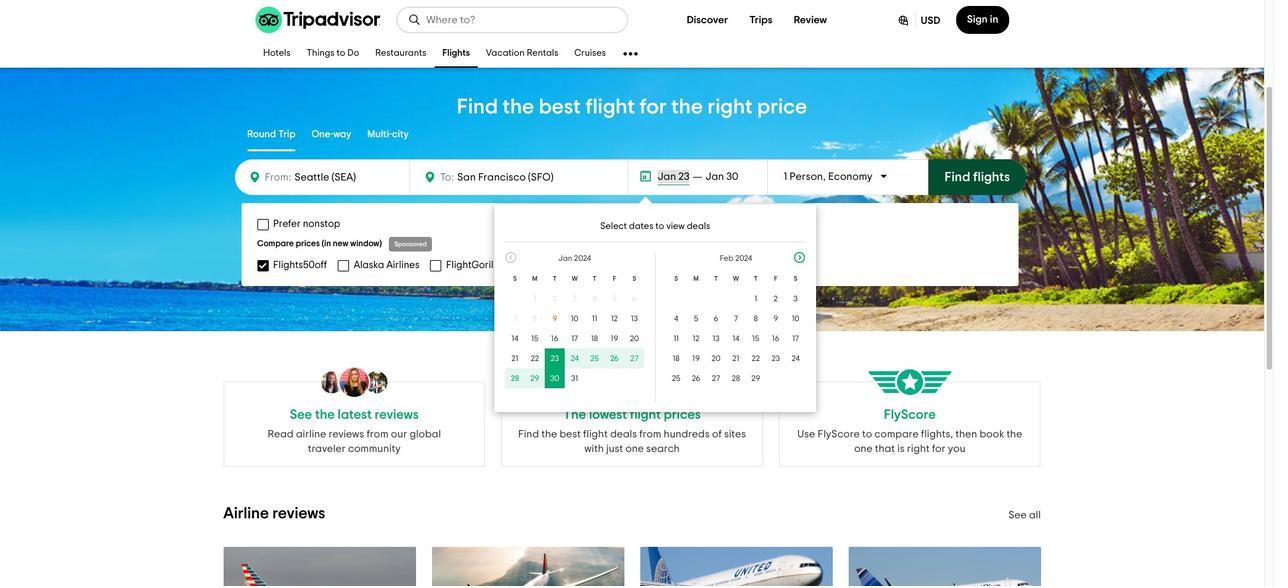 Task type: locate. For each thing, give the bounding box(es) containing it.
from left our
[[367, 429, 389, 440]]

1 vertical spatial reviews
[[329, 429, 364, 440]]

global
[[410, 429, 441, 440]]

0 horizontal spatial 22
[[531, 355, 539, 363]]

6
[[632, 295, 637, 303], [714, 315, 719, 323]]

4 down flightsearchdirect
[[675, 315, 679, 323]]

round trip link
[[247, 120, 296, 151]]

1 from from the left
[[367, 429, 389, 440]]

27 for jan 2024
[[631, 355, 639, 363]]

2 24 from the left
[[792, 355, 800, 363]]

from inside read airline reviews from our global traveler community
[[367, 429, 389, 440]]

deals inside find the best flight deals from hundreds of sites with just one search
[[611, 429, 637, 440]]

1 7 from the left
[[513, 315, 517, 323]]

2 2024 from the left
[[736, 254, 753, 262]]

prefer nonstop
[[273, 219, 340, 229]]

1 horizontal spatial w
[[733, 276, 739, 282]]

see
[[290, 408, 312, 422], [1009, 510, 1027, 521]]

1 vertical spatial 13
[[713, 335, 720, 343]]

flightgorilla
[[446, 260, 502, 270]]

20 for feb 2024
[[712, 355, 721, 363]]

9 down select all
[[774, 315, 779, 323]]

flyscore inside "use flyscore to compare flights, then book the one that is right for you"
[[818, 429, 860, 440]]

the inside find the best flight deals from hundreds of sites with just one search
[[542, 429, 558, 440]]

m down flightsearchdirect
[[694, 276, 699, 282]]

to left view
[[656, 222, 665, 231]]

1 29 from the left
[[531, 375, 540, 382]]

12
[[611, 315, 618, 323], [693, 335, 700, 343]]

0 horizontal spatial 5
[[613, 295, 617, 303]]

0 horizontal spatial 14
[[512, 335, 519, 343]]

8 down unpublishedflight
[[533, 315, 537, 323]]

2 3 from the left
[[794, 295, 798, 303]]

2 21 from the left
[[733, 355, 740, 363]]

0 horizontal spatial flights
[[443, 49, 470, 58]]

0 horizontal spatial from
[[367, 429, 389, 440]]

just
[[607, 444, 624, 454]]

0 horizontal spatial see
[[290, 408, 312, 422]]

8
[[533, 315, 537, 323], [754, 315, 758, 323]]

0 vertical spatial 11
[[592, 315, 598, 323]]

5
[[613, 295, 617, 303], [694, 315, 699, 323]]

28 left 31
[[511, 375, 520, 382]]

1 horizontal spatial 16
[[773, 335, 780, 343]]

1 horizontal spatial select
[[745, 260, 775, 270]]

2 2 from the left
[[774, 295, 778, 303]]

price
[[758, 96, 808, 118]]

0 vertical spatial 12
[[611, 315, 618, 323]]

0 vertical spatial see
[[290, 408, 312, 422]]

cruises
[[575, 49, 606, 58]]

flight for for
[[586, 96, 635, 118]]

27 for feb 2024
[[712, 375, 721, 382]]

4 down unpublishedflight
[[593, 295, 597, 303]]

29 for jan 2024
[[531, 375, 540, 382]]

1 down select all
[[755, 295, 758, 303]]

11 for feb 2024
[[674, 335, 679, 343]]

multi-
[[368, 129, 392, 139]]

1 24 from the left
[[571, 355, 579, 363]]

1 horizontal spatial 9
[[774, 315, 779, 323]]

0 horizontal spatial find
[[457, 96, 498, 118]]

1 horizontal spatial 15
[[753, 335, 760, 343]]

select left dates
[[601, 222, 627, 231]]

1 vertical spatial flights
[[443, 49, 470, 58]]

window)
[[350, 240, 382, 248]]

26 up lowest
[[611, 355, 619, 363]]

0 horizontal spatial 17
[[572, 335, 578, 343]]

deals right view
[[687, 222, 711, 231]]

1 horizontal spatial 12
[[693, 335, 700, 343]]

1 10 from the left
[[571, 315, 579, 323]]

right left price
[[708, 96, 753, 118]]

1 horizontal spatial 19
[[693, 355, 700, 363]]

2 f from the left
[[775, 276, 778, 282]]

1 horizontal spatial 4
[[675, 315, 679, 323]]

0 horizontal spatial 23
[[551, 355, 559, 363]]

is
[[898, 444, 905, 454]]

0 vertical spatial 4
[[593, 295, 597, 303]]

26 up 'flight prices'
[[692, 375, 701, 382]]

22
[[531, 355, 539, 363], [752, 355, 761, 363]]

flights50off
[[273, 260, 327, 270]]

flight left the for
[[586, 96, 635, 118]]

0 horizontal spatial 27
[[631, 355, 639, 363]]

the
[[564, 408, 587, 422]]

1 horizontal spatial 29
[[752, 375, 761, 382]]

0 horizontal spatial deals
[[611, 429, 637, 440]]

2 17 from the left
[[793, 335, 799, 343]]

1 horizontal spatial s m t w t f s
[[675, 276, 798, 282]]

24 for feb 2024
[[792, 355, 800, 363]]

vacation rentals link
[[478, 40, 567, 68]]

30
[[727, 171, 739, 182], [551, 375, 560, 382]]

vacation
[[486, 49, 525, 58]]

15 for jan 2024
[[532, 335, 539, 343]]

1 21 from the left
[[512, 355, 519, 363]]

1 horizontal spatial f
[[775, 276, 778, 282]]

0 vertical spatial find
[[457, 96, 498, 118]]

To where? text field
[[454, 169, 576, 186]]

1 horizontal spatial 28
[[732, 375, 741, 382]]

book
[[980, 429, 1005, 440]]

s m t w t f s down unpublishedflight
[[513, 276, 637, 282]]

1 horizontal spatial 10
[[792, 315, 800, 323]]

4 for feb 2024
[[675, 315, 679, 323]]

21 for feb
[[733, 355, 740, 363]]

flight
[[586, 96, 635, 118], [584, 429, 608, 440]]

0 vertical spatial 5
[[613, 295, 617, 303]]

1 t from the left
[[553, 276, 557, 282]]

13 for jan 2024
[[631, 315, 638, 323]]

1 17 from the left
[[572, 335, 578, 343]]

find
[[457, 96, 498, 118], [945, 171, 971, 184], [518, 429, 539, 440]]

2
[[553, 295, 557, 303], [774, 295, 778, 303]]

find inside find flights button
[[945, 171, 971, 184]]

discover
[[687, 15, 729, 25]]

1 horizontal spatial 27
[[712, 375, 721, 382]]

right
[[708, 96, 753, 118], [908, 444, 930, 454]]

0 horizontal spatial 9
[[553, 315, 558, 323]]

1 vertical spatial 27
[[712, 375, 721, 382]]

1 vertical spatial 4
[[675, 315, 679, 323]]

0 horizontal spatial 2
[[553, 295, 557, 303]]

28 for feb
[[732, 375, 741, 382]]

0 horizontal spatial all
[[777, 260, 789, 270]]

27 up of at the right
[[712, 375, 721, 382]]

flights left -
[[968, 9, 990, 17]]

9 for feb 2024
[[774, 315, 779, 323]]

0 horizontal spatial 10
[[571, 315, 579, 323]]

2 s m t w t f s from the left
[[675, 276, 798, 282]]

read airline reviews from our global traveler community
[[268, 429, 441, 454]]

2 down select all
[[774, 295, 778, 303]]

s m t w t f s
[[513, 276, 637, 282], [675, 276, 798, 282]]

30 up airports at the right
[[727, 171, 739, 182]]

0 horizontal spatial s m t w t f s
[[513, 276, 637, 282]]

2 16 from the left
[[773, 335, 780, 343]]

best down rentals
[[539, 96, 581, 118]]

f
[[613, 276, 617, 282], [775, 276, 778, 282]]

dates
[[629, 222, 654, 231]]

to
[[337, 49, 346, 58], [656, 222, 665, 231], [863, 429, 873, 440]]

0 vertical spatial 26
[[611, 355, 619, 363]]

flyscore up compare
[[885, 408, 936, 422]]

from inside find the best flight deals from hundreds of sites with just one search
[[640, 429, 662, 440]]

1 horizontal spatial 21
[[733, 355, 740, 363]]

1 15 from the left
[[532, 335, 539, 343]]

1 vertical spatial 5
[[694, 315, 699, 323]]

1 horizontal spatial find
[[518, 429, 539, 440]]

s m t w t f s down feb 2024
[[675, 276, 798, 282]]

28 up sites
[[732, 375, 741, 382]]

5 for jan 2024
[[613, 295, 617, 303]]

0 vertical spatial all
[[777, 260, 789, 270]]

to left the do
[[337, 49, 346, 58]]

0 horizontal spatial 24
[[571, 355, 579, 363]]

23 for feb 2024
[[772, 355, 780, 363]]

2 vertical spatial reviews
[[273, 506, 325, 522]]

see for see the latest reviews
[[290, 408, 312, 422]]

multi-city link
[[368, 120, 409, 151]]

1 9 from the left
[[553, 315, 558, 323]]

1 horizontal spatial jan
[[658, 171, 677, 182]]

s
[[513, 276, 517, 282], [633, 276, 637, 282], [675, 276, 679, 282], [794, 276, 798, 282]]

1 vertical spatial 12
[[693, 335, 700, 343]]

0 horizontal spatial 30
[[551, 375, 560, 382]]

m down unpublishedflight
[[533, 276, 538, 282]]

to inside "use flyscore to compare flights, then book the one that is right for you"
[[863, 429, 873, 440]]

1 2 from the left
[[553, 295, 557, 303]]

flight inside find the best flight deals from hundreds of sites with just one search
[[584, 429, 608, 440]]

1 horizontal spatial m
[[694, 276, 699, 282]]

w down feb 2024
[[733, 276, 739, 282]]

for you
[[933, 444, 966, 454]]

1 left person
[[784, 171, 788, 182]]

t
[[553, 276, 557, 282], [593, 276, 597, 282], [715, 276, 718, 282], [754, 276, 758, 282]]

to up one
[[863, 429, 873, 440]]

cheap flights - airline tickets
[[943, 9, 1042, 17]]

18 for feb 2024
[[673, 355, 680, 363]]

1 3 from the left
[[573, 295, 577, 303]]

0 horizontal spatial airline
[[223, 506, 269, 522]]

1 horizontal spatial right
[[908, 444, 930, 454]]

0 vertical spatial flight
[[586, 96, 635, 118]]

0 horizontal spatial jan
[[559, 254, 573, 262]]

select for select dates to view deals
[[601, 222, 627, 231]]

0 horizontal spatial to
[[337, 49, 346, 58]]

2 14 from the left
[[733, 335, 740, 343]]

deals for view
[[687, 222, 711, 231]]

1 vertical spatial flight
[[584, 429, 608, 440]]

0 vertical spatial select
[[601, 222, 627, 231]]

1 w from the left
[[572, 276, 578, 282]]

1 horizontal spatial 2
[[774, 295, 778, 303]]

0 vertical spatial 27
[[631, 355, 639, 363]]

2 w from the left
[[733, 276, 739, 282]]

1 vertical spatial right
[[908, 444, 930, 454]]

3 for feb 2024
[[794, 295, 798, 303]]

find for find the best flight deals from hundreds of sites with just one search
[[518, 429, 539, 440]]

0 vertical spatial to
[[337, 49, 346, 58]]

see all
[[1009, 510, 1042, 521]]

1 s m t w t f s from the left
[[513, 276, 637, 282]]

None search field
[[397, 8, 627, 32]]

1 22 from the left
[[531, 355, 539, 363]]

the
[[503, 96, 535, 118], [672, 96, 703, 118], [315, 408, 335, 422], [542, 429, 558, 440], [1007, 429, 1023, 440]]

discover button
[[677, 7, 739, 33]]

4 s from the left
[[794, 276, 798, 282]]

2 m from the left
[[694, 276, 699, 282]]

2 horizontal spatial jan
[[706, 171, 725, 182]]

select dates to view deals
[[601, 222, 711, 231]]

1 vertical spatial see
[[1009, 510, 1027, 521]]

17
[[572, 335, 578, 343], [793, 335, 799, 343]]

the lowest flight prices
[[564, 408, 701, 422]]

s m t w t f s for feb
[[675, 276, 798, 282]]

jan for jan 2024
[[559, 254, 573, 262]]

8 down select all
[[754, 315, 758, 323]]

1 horizontal spatial 8
[[754, 315, 758, 323]]

7
[[513, 315, 517, 323], [734, 315, 738, 323]]

0 horizontal spatial select
[[601, 222, 627, 231]]

1 vertical spatial 26
[[692, 375, 701, 382]]

6 for feb 2024
[[714, 315, 719, 323]]

2 horizontal spatial 1
[[784, 171, 788, 182]]

find inside find the best flight deals from hundreds of sites with just one search
[[518, 429, 539, 440]]

2 horizontal spatial find
[[945, 171, 971, 184]]

7 for jan
[[513, 315, 517, 323]]

flights left vacation
[[443, 49, 470, 58]]

f for jan 2024
[[613, 276, 617, 282]]

2 down unpublishedflight
[[553, 295, 557, 303]]

1 horizontal spatial 14
[[733, 335, 740, 343]]

1 horizontal spatial airline
[[995, 9, 1016, 17]]

1 down unpublishedflight
[[534, 295, 537, 303]]

cruises link
[[567, 40, 614, 68]]

14 for jan
[[512, 335, 519, 343]]

flightsearchdirect
[[638, 260, 724, 270]]

0 horizontal spatial w
[[572, 276, 578, 282]]

1
[[784, 171, 788, 182], [534, 295, 537, 303], [755, 295, 758, 303]]

from:
[[265, 172, 291, 183]]

select
[[601, 222, 627, 231], [745, 260, 775, 270]]

2 15 from the left
[[753, 335, 760, 343]]

1 2024 from the left
[[574, 254, 591, 262]]

26 for feb 2024
[[692, 375, 701, 382]]

flyscore up one
[[818, 429, 860, 440]]

airline
[[995, 9, 1016, 17], [223, 506, 269, 522]]

use
[[798, 429, 816, 440]]

2 7 from the left
[[734, 315, 738, 323]]

1 vertical spatial to
[[656, 222, 665, 231]]

deals up 'just' on the bottom left of the page
[[611, 429, 637, 440]]

2 29 from the left
[[752, 375, 761, 382]]

0 vertical spatial 20
[[630, 335, 639, 343]]

trips
[[750, 15, 773, 25]]

2 horizontal spatial reviews
[[375, 408, 419, 422]]

all for select all
[[777, 260, 789, 270]]

1 horizontal spatial 13
[[713, 335, 720, 343]]

select right feb
[[745, 260, 775, 270]]

18
[[591, 335, 598, 343], [673, 355, 680, 363]]

2 from from the left
[[640, 429, 662, 440]]

6 for jan 2024
[[632, 295, 637, 303]]

1 8 from the left
[[533, 315, 537, 323]]

16
[[551, 335, 559, 343], [773, 335, 780, 343]]

see for see all
[[1009, 510, 1027, 521]]

f for feb 2024
[[775, 276, 778, 282]]

1 16 from the left
[[551, 335, 559, 343]]

jan for jan 23
[[658, 171, 677, 182]]

1 vertical spatial all
[[1030, 510, 1042, 521]]

2 s from the left
[[633, 276, 637, 282]]

the for find the best flight for the right price
[[503, 96, 535, 118]]

Search search field
[[427, 14, 617, 26]]

22 for feb 2024
[[752, 355, 761, 363]]

2 for feb 2024
[[774, 295, 778, 303]]

9 down unpublishedflight
[[553, 315, 558, 323]]

find for find the best flight for the right price
[[457, 96, 498, 118]]

1 vertical spatial airline
[[223, 506, 269, 522]]

w down unpublishedflight
[[572, 276, 578, 282]]

25 up lowest
[[591, 355, 599, 363]]

1 horizontal spatial 25
[[672, 375, 681, 382]]

0 horizontal spatial 16
[[551, 335, 559, 343]]

right right is
[[908, 444, 930, 454]]

best down the the
[[560, 429, 581, 440]]

1 m from the left
[[533, 276, 538, 282]]

0 horizontal spatial 26
[[611, 355, 619, 363]]

0 horizontal spatial 18
[[591, 335, 598, 343]]

cheap
[[943, 9, 967, 17]]

flyscore
[[885, 408, 936, 422], [818, 429, 860, 440]]

0 horizontal spatial 25
[[591, 355, 599, 363]]

flights
[[974, 171, 1011, 184]]

0 horizontal spatial reviews
[[273, 506, 325, 522]]

2 10 from the left
[[792, 315, 800, 323]]

2 22 from the left
[[752, 355, 761, 363]]

2 8 from the left
[[754, 315, 758, 323]]

from
[[367, 429, 389, 440], [640, 429, 662, 440]]

0 vertical spatial 6
[[632, 295, 637, 303]]

1 f from the left
[[613, 276, 617, 282]]

1 14 from the left
[[512, 335, 519, 343]]

from up one search
[[640, 429, 662, 440]]

1 vertical spatial 6
[[714, 315, 719, 323]]

15 for feb 2024
[[753, 335, 760, 343]]

30 left 31
[[551, 375, 560, 382]]

0 vertical spatial 18
[[591, 335, 598, 343]]

2 28 from the left
[[732, 375, 741, 382]]

2 9 from the left
[[774, 315, 779, 323]]

0 horizontal spatial 29
[[531, 375, 540, 382]]

21
[[512, 355, 519, 363], [733, 355, 740, 363]]

25 for jan 2024
[[591, 355, 599, 363]]

26 for jan 2024
[[611, 355, 619, 363]]

0 horizontal spatial 12
[[611, 315, 618, 323]]

1 vertical spatial 25
[[672, 375, 681, 382]]

27 up the lowest flight prices
[[631, 355, 639, 363]]

0 horizontal spatial 1
[[534, 295, 537, 303]]

to for use flyscore to compare flights, then book the one that is right for you
[[863, 429, 873, 440]]

of
[[712, 429, 722, 440]]

,
[[824, 171, 826, 182]]

1 person , economy
[[784, 171, 873, 182]]

best inside find the best flight deals from hundreds of sites with just one search
[[560, 429, 581, 440]]

0 horizontal spatial 19
[[611, 335, 619, 343]]

0 vertical spatial 13
[[631, 315, 638, 323]]

25 up 'flight prices'
[[672, 375, 681, 382]]

2024 for jan 2024
[[574, 254, 591, 262]]

1 vertical spatial select
[[745, 260, 775, 270]]

best
[[539, 96, 581, 118], [560, 429, 581, 440]]

flight up with at the bottom of page
[[584, 429, 608, 440]]

1 vertical spatial 30
[[551, 375, 560, 382]]

24
[[571, 355, 579, 363], [792, 355, 800, 363]]

1 28 from the left
[[511, 375, 520, 382]]



Task type: describe. For each thing, give the bounding box(es) containing it.
compare
[[875, 429, 919, 440]]

select all
[[745, 260, 789, 270]]

feb
[[720, 254, 734, 262]]

tripadvisor image
[[255, 7, 380, 33]]

use flyscore to compare flights, then book the one that is right for you
[[798, 429, 1023, 454]]

do
[[348, 49, 360, 58]]

reviews inside read airline reviews from our global traveler community
[[329, 429, 364, 440]]

flights,
[[922, 429, 954, 440]]

flights link
[[435, 40, 478, 68]]

16 for feb 2024
[[773, 335, 780, 343]]

feb 2024
[[720, 254, 753, 262]]

w for feb
[[733, 276, 739, 282]]

m for jan 2024
[[533, 276, 538, 282]]

w for jan
[[572, 276, 578, 282]]

one
[[855, 444, 873, 454]]

lowest
[[589, 408, 627, 422]]

review link
[[794, 13, 828, 27]]

0 vertical spatial flights
[[968, 9, 990, 17]]

our
[[391, 429, 407, 440]]

with
[[585, 444, 604, 454]]

2 t from the left
[[593, 276, 597, 282]]

in
[[991, 14, 999, 25]]

best for for
[[539, 96, 581, 118]]

10 for jan 2024
[[571, 315, 579, 323]]

3 t from the left
[[715, 276, 718, 282]]

jan 2024
[[559, 254, 591, 262]]

nonstop
[[303, 219, 340, 229]]

25 for feb 2024
[[672, 375, 681, 382]]

find flights
[[945, 171, 1011, 184]]

unpublishedflight
[[529, 260, 612, 270]]

usd
[[921, 15, 941, 26]]

economy
[[829, 171, 873, 182]]

1 horizontal spatial 23
[[679, 171, 690, 182]]

vacation rentals
[[486, 49, 559, 58]]

sign in link
[[957, 6, 1010, 34]]

31
[[572, 375, 579, 382]]

to for select dates to view deals
[[656, 222, 665, 231]]

1 horizontal spatial flyscore
[[885, 408, 936, 422]]

1 for feb 2024
[[755, 295, 758, 303]]

find the best flight for the right price
[[457, 96, 808, 118]]

14 for feb
[[733, 335, 740, 343]]

hundreds
[[664, 429, 710, 440]]

22 for jan 2024
[[531, 355, 539, 363]]

tickets
[[1018, 9, 1042, 17]]

then
[[956, 429, 978, 440]]

for
[[640, 96, 667, 118]]

12 for feb 2024
[[693, 335, 700, 343]]

23 for jan 2024
[[551, 355, 559, 363]]

sign in
[[968, 14, 999, 25]]

sites
[[725, 429, 747, 440]]

view
[[667, 222, 685, 231]]

sponsored
[[395, 241, 427, 248]]

see the latest reviews
[[290, 408, 419, 422]]

28 for jan
[[511, 375, 520, 382]]

17 for feb 2024
[[793, 335, 799, 343]]

alaska airlines
[[354, 260, 420, 270]]

one-
[[312, 129, 334, 139]]

that
[[876, 444, 896, 454]]

8 for jan 2024
[[533, 315, 537, 323]]

the for see the latest reviews
[[315, 408, 335, 422]]

21 for jan
[[512, 355, 519, 363]]

3 s from the left
[[675, 276, 679, 282]]

search image
[[408, 13, 421, 27]]

to:
[[440, 172, 454, 183]]

29 for feb 2024
[[752, 375, 761, 382]]

see all link
[[1009, 510, 1042, 521]]

find flights button
[[929, 159, 1027, 195]]

12 for jan 2024
[[611, 315, 618, 323]]

trips button
[[739, 7, 784, 33]]

prefer
[[273, 219, 301, 229]]

one-way
[[312, 129, 352, 139]]

rentals
[[527, 49, 559, 58]]

3 for jan 2024
[[573, 295, 577, 303]]

the inside "use flyscore to compare flights, then book the one that is right for you"
[[1007, 429, 1023, 440]]

9 for jan 2024
[[553, 315, 558, 323]]

latest
[[338, 408, 372, 422]]

deals for flight
[[611, 429, 637, 440]]

nearby
[[690, 219, 723, 229]]

sign
[[968, 14, 988, 25]]

restaurants
[[375, 49, 427, 58]]

m for feb 2024
[[694, 276, 699, 282]]

5 for feb 2024
[[694, 315, 699, 323]]

right inside "use flyscore to compare flights, then book the one that is right for you"
[[908, 444, 930, 454]]

20 for jan 2024
[[630, 335, 639, 343]]

alaska
[[354, 260, 384, 270]]

new
[[333, 240, 349, 248]]

compare
[[257, 240, 294, 248]]

1 s from the left
[[513, 276, 517, 282]]

best for deals
[[560, 429, 581, 440]]

one-way link
[[312, 120, 352, 151]]

1 for jan 2024
[[534, 295, 537, 303]]

the for find the best flight deals from hundreds of sites with just one search
[[542, 429, 558, 440]]

0 vertical spatial reviews
[[375, 408, 419, 422]]

things to do
[[307, 49, 360, 58]]

things
[[307, 49, 335, 58]]

one search
[[626, 444, 680, 454]]

airline reviews
[[223, 506, 325, 522]]

compare prices (in new window)
[[257, 240, 382, 248]]

hotels link
[[255, 40, 299, 68]]

4 for jan 2024
[[593, 295, 597, 303]]

trip
[[278, 129, 296, 139]]

find the best flight deals from hundreds of sites with just one search
[[518, 429, 747, 454]]

all for see all
[[1030, 510, 1042, 521]]

usd button
[[886, 6, 952, 34]]

17 for jan 2024
[[572, 335, 578, 343]]

include nearby airports
[[654, 219, 762, 229]]

19 for feb 2024
[[693, 355, 700, 363]]

s m t w t f s for jan
[[513, 276, 637, 282]]

2 for jan 2024
[[553, 295, 557, 303]]

-
[[992, 9, 994, 17]]

restaurants link
[[367, 40, 435, 68]]

1 horizontal spatial 30
[[727, 171, 739, 182]]

(in
[[322, 240, 331, 248]]

10 for feb 2024
[[792, 315, 800, 323]]

way
[[334, 129, 352, 139]]

0 vertical spatial airline
[[995, 9, 1016, 17]]

prices
[[296, 240, 320, 248]]

11 for jan 2024
[[592, 315, 598, 323]]

round trip
[[247, 129, 296, 139]]

read
[[268, 429, 294, 440]]

16 for jan 2024
[[551, 335, 559, 343]]

8 for feb 2024
[[754, 315, 758, 323]]

From where? text field
[[291, 168, 402, 187]]

4 t from the left
[[754, 276, 758, 282]]

hotels
[[263, 49, 291, 58]]

traveler community
[[308, 444, 401, 454]]

7 for feb
[[734, 315, 738, 323]]

review
[[794, 15, 828, 25]]

find for find flights
[[945, 171, 971, 184]]

flight prices
[[630, 408, 701, 422]]

airline reviews link
[[223, 506, 325, 522]]

13 for feb 2024
[[713, 335, 720, 343]]

include
[[654, 219, 688, 229]]

things to do link
[[299, 40, 367, 68]]

0 horizontal spatial right
[[708, 96, 753, 118]]

jan for jan 30
[[706, 171, 725, 182]]

person
[[790, 171, 824, 182]]

18 for jan 2024
[[591, 335, 598, 343]]

24 for jan 2024
[[571, 355, 579, 363]]

2024 for feb 2024
[[736, 254, 753, 262]]

airline
[[296, 429, 326, 440]]

flight for deals
[[584, 429, 608, 440]]

airports
[[725, 219, 762, 229]]

city
[[392, 129, 409, 139]]

jan 23
[[658, 171, 690, 182]]

select for select all
[[745, 260, 775, 270]]

jan 30
[[706, 171, 739, 182]]

19 for jan 2024
[[611, 335, 619, 343]]



Task type: vqa. For each thing, say whether or not it's contained in the screenshot.
restaurants button
no



